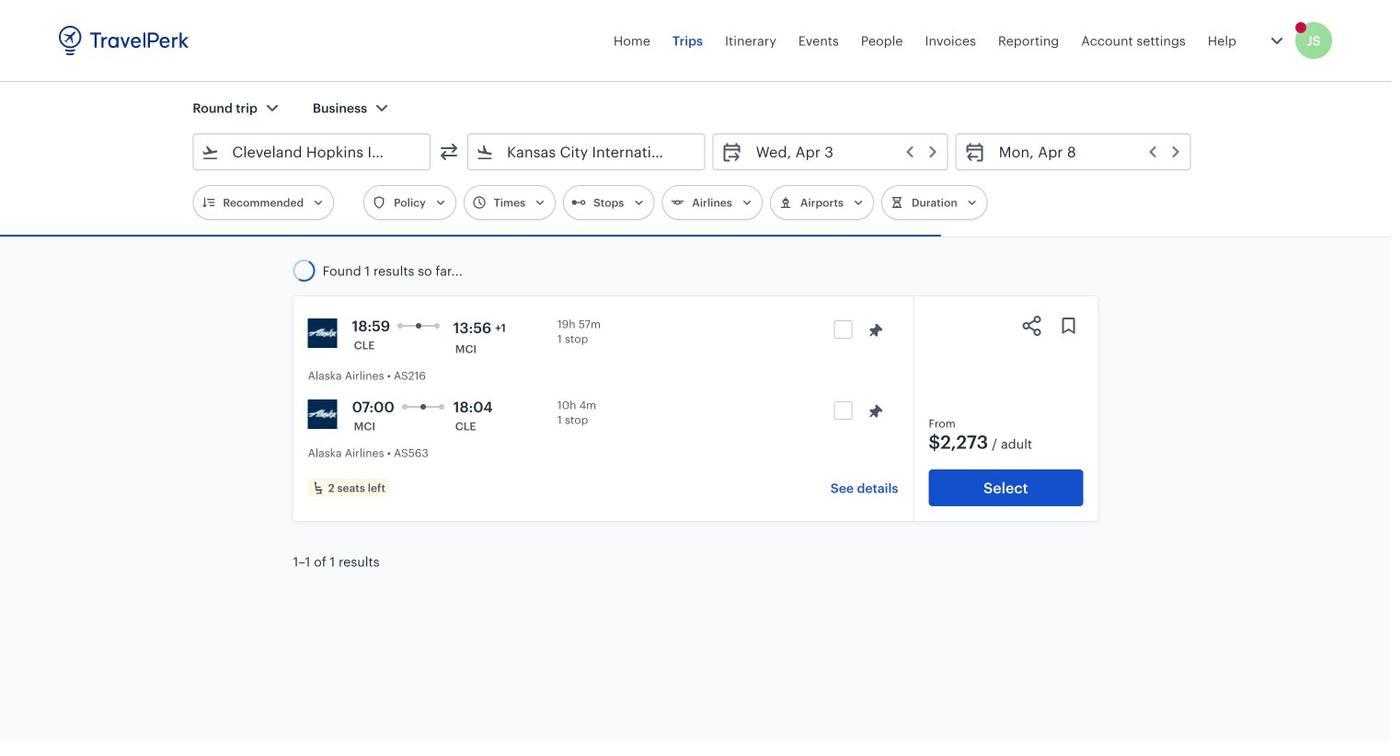 Task type: vqa. For each thing, say whether or not it's contained in the screenshot.
slider
no



Task type: describe. For each thing, give the bounding box(es) containing it.
2 alaska airlines image from the top
[[308, 400, 338, 429]]

Depart field
[[744, 137, 941, 167]]

To search field
[[494, 137, 681, 167]]

Return field
[[987, 137, 1184, 167]]



Task type: locate. For each thing, give the bounding box(es) containing it.
1 vertical spatial alaska airlines image
[[308, 400, 338, 429]]

alaska airlines image
[[308, 319, 338, 348], [308, 400, 338, 429]]

From search field
[[219, 137, 406, 167]]

0 vertical spatial alaska airlines image
[[308, 319, 338, 348]]

1 alaska airlines image from the top
[[308, 319, 338, 348]]



